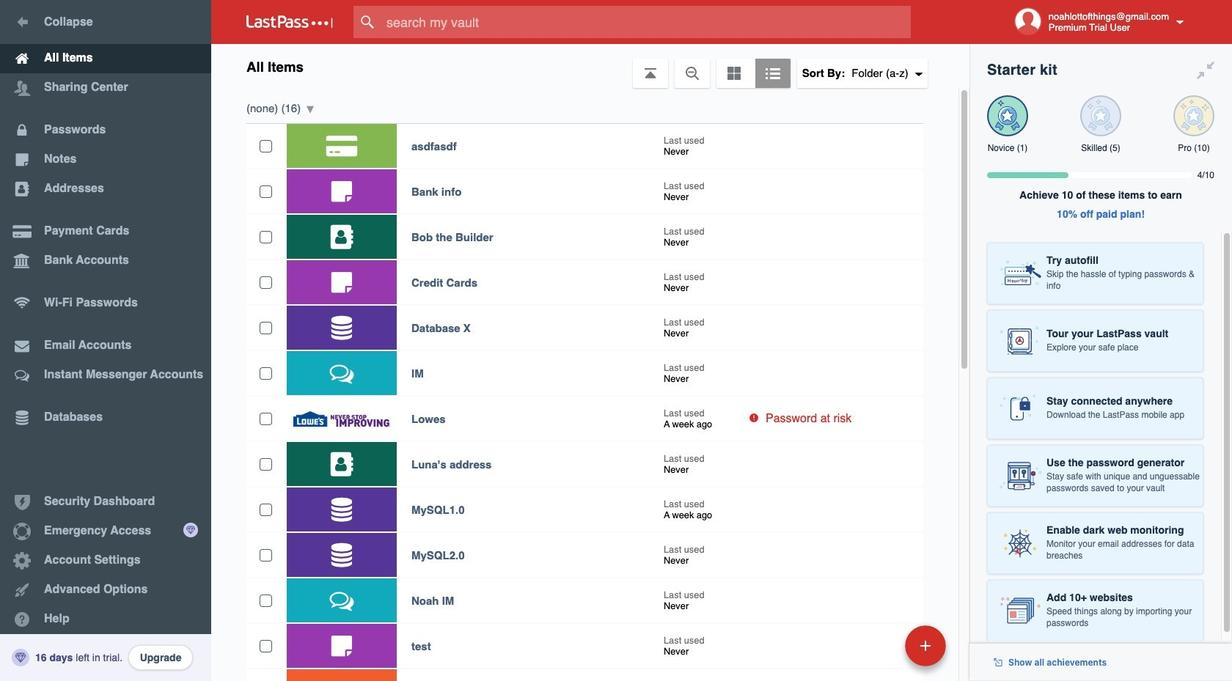 Task type: describe. For each thing, give the bounding box(es) containing it.
lastpass image
[[247, 15, 333, 29]]

Search search field
[[354, 6, 940, 38]]

vault options navigation
[[211, 44, 970, 88]]

search my vault text field
[[354, 6, 940, 38]]



Task type: locate. For each thing, give the bounding box(es) containing it.
main navigation navigation
[[0, 0, 211, 682]]

new item element
[[805, 625, 952, 667]]

new item navigation
[[805, 622, 955, 682]]



Task type: vqa. For each thing, say whether or not it's contained in the screenshot.
New item navigation
yes



